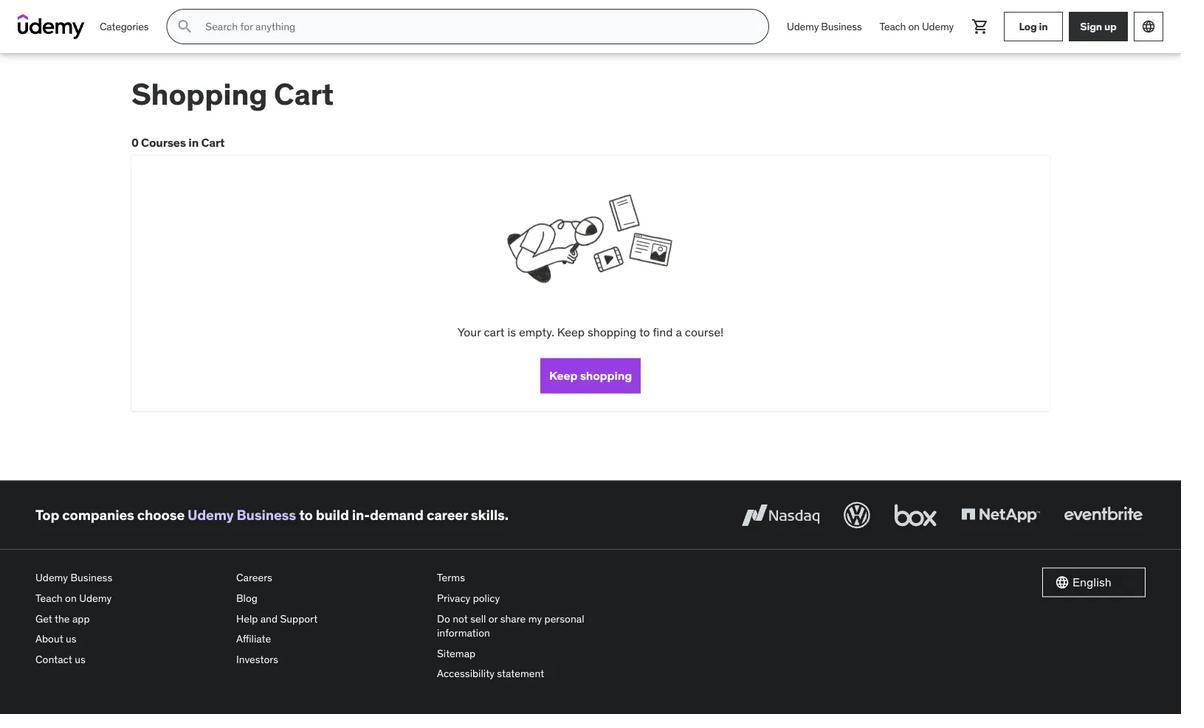 Task type: locate. For each thing, give the bounding box(es) containing it.
teach on udemy link left the shopping cart with 0 items image
[[871, 9, 963, 44]]

in
[[1040, 20, 1048, 33], [189, 135, 199, 150]]

0 vertical spatial teach
[[880, 20, 906, 33]]

teach inside udemy business teach on udemy get the app about us contact us
[[35, 592, 63, 605]]

terms privacy policy do not sell or share my personal information sitemap accessibility statement
[[437, 572, 585, 681]]

teach right udemy business
[[880, 20, 906, 33]]

careers blog help and support affiliate investors
[[236, 572, 318, 667]]

netapp image
[[959, 500, 1044, 532]]

about
[[35, 633, 63, 646]]

1 horizontal spatial teach on udemy link
[[871, 9, 963, 44]]

demand
[[370, 507, 424, 525]]

1 vertical spatial on
[[65, 592, 77, 605]]

companies
[[62, 507, 134, 525]]

teach up get
[[35, 592, 63, 605]]

0 vertical spatial us
[[66, 633, 77, 646]]

to
[[640, 325, 650, 340], [299, 507, 313, 525]]

sign
[[1081, 20, 1103, 33]]

0 horizontal spatial business
[[70, 572, 112, 585]]

get
[[35, 612, 52, 626]]

1 horizontal spatial on
[[909, 20, 920, 33]]

categories
[[100, 20, 149, 33]]

in right courses
[[189, 135, 199, 150]]

0 horizontal spatial teach on udemy link
[[35, 589, 225, 609]]

teach on udemy link up about us link
[[35, 589, 225, 609]]

1 vertical spatial shopping
[[580, 369, 632, 384]]

careers link
[[236, 568, 425, 589]]

in right 'log' on the right top of page
[[1040, 20, 1048, 33]]

0 horizontal spatial teach
[[35, 592, 63, 605]]

business
[[822, 20, 862, 33], [237, 507, 296, 525], [70, 572, 112, 585]]

business inside udemy business teach on udemy get the app about us contact us
[[70, 572, 112, 585]]

us
[[66, 633, 77, 646], [75, 653, 86, 667]]

us right about
[[66, 633, 77, 646]]

box image
[[891, 500, 941, 532]]

the
[[55, 612, 70, 626]]

log
[[1020, 20, 1037, 33]]

1 vertical spatial to
[[299, 507, 313, 525]]

on inside udemy business teach on udemy get the app about us contact us
[[65, 592, 77, 605]]

business for udemy business teach on udemy get the app about us contact us
[[70, 572, 112, 585]]

english
[[1073, 575, 1112, 590]]

keep
[[557, 325, 585, 340], [549, 369, 578, 384]]

sell
[[471, 612, 486, 626]]

0 vertical spatial on
[[909, 20, 920, 33]]

or
[[489, 612, 498, 626]]

0 horizontal spatial in
[[189, 135, 199, 150]]

on up 'the' at the left of page
[[65, 592, 77, 605]]

0 vertical spatial shopping
[[588, 325, 637, 340]]

to left build
[[299, 507, 313, 525]]

up
[[1105, 20, 1117, 33]]

Search for anything text field
[[203, 14, 751, 39]]

english button
[[1043, 568, 1146, 598]]

shopping down the your cart is empty. keep shopping to find a course!
[[580, 369, 632, 384]]

2 vertical spatial business
[[70, 572, 112, 585]]

log in link
[[1004, 12, 1064, 41]]

1 horizontal spatial in
[[1040, 20, 1048, 33]]

on left the shopping cart with 0 items image
[[909, 20, 920, 33]]

investors link
[[236, 650, 425, 670]]

0 horizontal spatial on
[[65, 592, 77, 605]]

shopping cart
[[131, 76, 334, 113]]

teach on udemy
[[880, 20, 954, 33]]

0
[[131, 135, 139, 150]]

1 vertical spatial teach
[[35, 592, 63, 605]]

1 horizontal spatial business
[[237, 507, 296, 525]]

about us link
[[35, 630, 225, 650]]

contact
[[35, 653, 72, 667]]

cart
[[484, 325, 505, 340]]

your cart is empty. keep shopping to find a course!
[[458, 325, 724, 340]]

do
[[437, 612, 450, 626]]

1 horizontal spatial cart
[[274, 76, 334, 113]]

shopping
[[131, 76, 268, 113]]

not
[[453, 612, 468, 626]]

sitemap link
[[437, 644, 626, 664]]

1 vertical spatial cart
[[201, 135, 225, 150]]

udemy
[[787, 20, 819, 33], [922, 20, 954, 33], [188, 507, 234, 525], [35, 572, 68, 585], [79, 592, 112, 605]]

cart
[[274, 76, 334, 113], [201, 135, 225, 150]]

keep down empty.
[[549, 369, 578, 384]]

0 horizontal spatial cart
[[201, 135, 225, 150]]

0 vertical spatial business
[[822, 20, 862, 33]]

2 vertical spatial udemy business link
[[35, 568, 225, 589]]

terms
[[437, 572, 465, 585]]

1 horizontal spatial to
[[640, 325, 650, 340]]

keep right empty.
[[557, 325, 585, 340]]

shopping up keep shopping
[[588, 325, 637, 340]]

teach on udemy link
[[871, 9, 963, 44], [35, 589, 225, 609]]

a
[[676, 325, 682, 340]]

sign up link
[[1069, 12, 1129, 41]]

udemy business link
[[779, 9, 871, 44], [188, 507, 296, 525], [35, 568, 225, 589]]

keep shopping
[[549, 369, 632, 384]]

to left find
[[640, 325, 650, 340]]

on
[[909, 20, 920, 33], [65, 592, 77, 605]]

2 horizontal spatial business
[[822, 20, 862, 33]]

0 vertical spatial to
[[640, 325, 650, 340]]

shopping inside keep shopping link
[[580, 369, 632, 384]]

privacy policy link
[[437, 589, 626, 609]]

teach
[[880, 20, 906, 33], [35, 592, 63, 605]]

us right contact
[[75, 653, 86, 667]]

accessibility
[[437, 668, 495, 681]]

0 vertical spatial cart
[[274, 76, 334, 113]]

shopping
[[588, 325, 637, 340], [580, 369, 632, 384]]



Task type: describe. For each thing, give the bounding box(es) containing it.
skills.
[[471, 507, 509, 525]]

help and support link
[[236, 609, 425, 630]]

contact us link
[[35, 650, 225, 670]]

1 vertical spatial us
[[75, 653, 86, 667]]

0 courses in cart
[[131, 135, 225, 150]]

do not sell or share my personal information button
[[437, 609, 626, 644]]

courses
[[141, 135, 186, 150]]

careers
[[236, 572, 272, 585]]

course!
[[685, 325, 724, 340]]

app
[[72, 612, 90, 626]]

1 vertical spatial in
[[189, 135, 199, 150]]

get the app link
[[35, 609, 225, 630]]

career
[[427, 507, 468, 525]]

your
[[458, 325, 481, 340]]

top
[[35, 507, 59, 525]]

policy
[[473, 592, 500, 605]]

choose a language image
[[1142, 19, 1157, 34]]

information
[[437, 627, 490, 640]]

nasdaq image
[[739, 500, 824, 532]]

volkswagen image
[[841, 500, 874, 532]]

0 vertical spatial keep
[[557, 325, 585, 340]]

help
[[236, 612, 258, 626]]

terms link
[[437, 568, 626, 589]]

0 vertical spatial teach on udemy link
[[871, 9, 963, 44]]

categories button
[[91, 9, 158, 44]]

empty.
[[519, 325, 555, 340]]

1 vertical spatial teach on udemy link
[[35, 589, 225, 609]]

shopping cart with 0 items image
[[972, 18, 990, 35]]

share
[[501, 612, 526, 626]]

eventbrite image
[[1061, 500, 1146, 532]]

udemy business
[[787, 20, 862, 33]]

business for udemy business
[[822, 20, 862, 33]]

top companies choose udemy business to build in-demand career skills.
[[35, 507, 509, 525]]

build
[[316, 507, 349, 525]]

statement
[[497, 668, 545, 681]]

0 vertical spatial in
[[1040, 20, 1048, 33]]

log in
[[1020, 20, 1048, 33]]

blog
[[236, 592, 258, 605]]

personal
[[545, 612, 585, 626]]

sign up
[[1081, 20, 1117, 33]]

affiliate link
[[236, 630, 425, 650]]

0 horizontal spatial to
[[299, 507, 313, 525]]

blog link
[[236, 589, 425, 609]]

affiliate
[[236, 633, 271, 646]]

and
[[261, 612, 278, 626]]

on inside the teach on udemy link
[[909, 20, 920, 33]]

small image
[[1055, 576, 1070, 591]]

choose
[[137, 507, 185, 525]]

0 vertical spatial udemy business link
[[779, 9, 871, 44]]

is
[[508, 325, 516, 340]]

submit search image
[[176, 18, 194, 35]]

1 vertical spatial business
[[237, 507, 296, 525]]

1 horizontal spatial teach
[[880, 20, 906, 33]]

my
[[529, 612, 542, 626]]

find
[[653, 325, 673, 340]]

privacy
[[437, 592, 471, 605]]

1 vertical spatial udemy business link
[[188, 507, 296, 525]]

udemy business teach on udemy get the app about us contact us
[[35, 572, 112, 667]]

in-
[[352, 507, 370, 525]]

support
[[280, 612, 318, 626]]

keep shopping link
[[541, 359, 641, 394]]

sitemap
[[437, 647, 476, 661]]

1 vertical spatial keep
[[549, 369, 578, 384]]

accessibility statement link
[[437, 664, 626, 685]]

udemy image
[[18, 14, 85, 39]]

investors
[[236, 653, 278, 667]]



Task type: vqa. For each thing, say whether or not it's contained in the screenshot.
topmost Teach on Udemy "link"
yes



